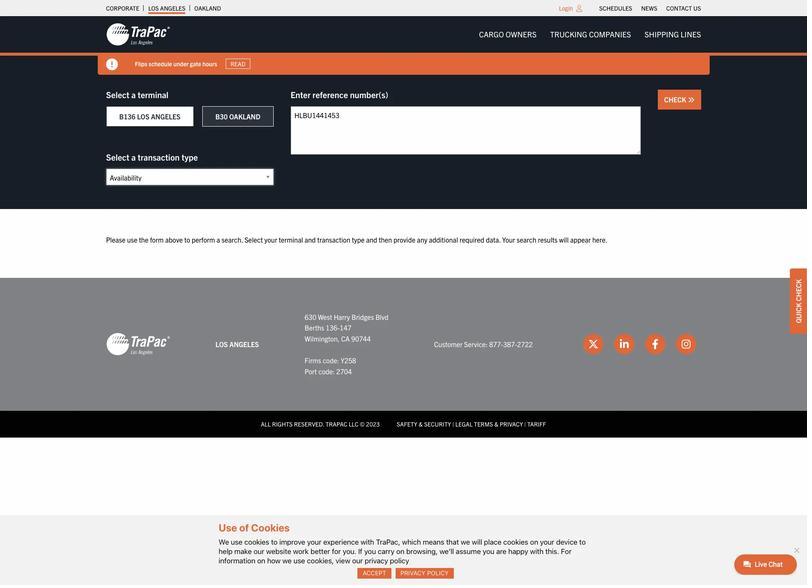 Task type: locate. For each thing, give the bounding box(es) containing it.
& right terms
[[495, 421, 499, 428]]

data.
[[486, 236, 501, 244]]

0 vertical spatial code:
[[323, 357, 339, 365]]

customer
[[435, 340, 463, 349]]

on up policy
[[397, 548, 405, 556]]

b136 los angeles
[[119, 112, 181, 121]]

menu bar up shipping
[[595, 2, 706, 14]]

0 vertical spatial use
[[127, 236, 138, 244]]

safety & security link
[[397, 421, 452, 428]]

0 horizontal spatial our
[[254, 548, 265, 556]]

flips schedule under gate hours
[[135, 60, 217, 67]]

light image
[[577, 5, 583, 12]]

device
[[557, 538, 578, 547]]

corporate link
[[106, 2, 139, 14]]

menu bar containing schedules
[[595, 2, 706, 14]]

gate
[[190, 60, 201, 67]]

0 horizontal spatial will
[[472, 538, 483, 547]]

type
[[182, 152, 198, 163], [352, 236, 365, 244]]

banner
[[0, 16, 808, 75]]

service:
[[465, 340, 488, 349]]

0 horizontal spatial check
[[665, 95, 689, 104]]

transaction
[[138, 152, 180, 163], [318, 236, 351, 244]]

with left this.
[[531, 548, 544, 556]]

with up if
[[361, 538, 375, 547]]

footer
[[0, 278, 808, 438]]

0 vertical spatial solid image
[[106, 59, 118, 71]]

0 horizontal spatial your
[[265, 236, 277, 244]]

0 vertical spatial select
[[106, 89, 130, 100]]

0 horizontal spatial transaction
[[138, 152, 180, 163]]

code: right port
[[319, 367, 335, 376]]

provide
[[394, 236, 416, 244]]

our right make on the left of page
[[254, 548, 265, 556]]

0 horizontal spatial &
[[419, 421, 423, 428]]

if
[[359, 548, 363, 556]]

search
[[517, 236, 537, 244]]

0 vertical spatial on
[[531, 538, 539, 547]]

which
[[402, 538, 421, 547]]

1 & from the left
[[419, 421, 423, 428]]

select right "search."
[[245, 236, 263, 244]]

0 horizontal spatial los angeles
[[148, 4, 186, 12]]

cookies,
[[307, 557, 334, 566]]

1 horizontal spatial |
[[525, 421, 527, 428]]

1 vertical spatial solid image
[[689, 97, 695, 103]]

lines
[[681, 29, 702, 39]]

| left legal
[[453, 421, 455, 428]]

0 horizontal spatial type
[[182, 152, 198, 163]]

use left the
[[127, 236, 138, 244]]

select down b136
[[106, 152, 130, 163]]

to
[[185, 236, 190, 244], [271, 538, 278, 547], [580, 538, 586, 547]]

a down b136
[[131, 152, 136, 163]]

we up assume
[[461, 538, 470, 547]]

cookies up happy
[[504, 538, 529, 547]]

0 horizontal spatial oakland
[[195, 4, 221, 12]]

news
[[642, 4, 658, 12]]

& right safety
[[419, 421, 423, 428]]

privacy
[[500, 421, 524, 428], [401, 570, 426, 577]]

1 vertical spatial menu bar
[[473, 26, 709, 43]]

number(s)
[[350, 89, 389, 100]]

blvd
[[376, 313, 389, 321]]

banner containing cargo owners
[[0, 16, 808, 75]]

select up b136
[[106, 89, 130, 100]]

1 vertical spatial angeles
[[151, 112, 181, 121]]

1 horizontal spatial transaction
[[318, 236, 351, 244]]

2 horizontal spatial on
[[531, 538, 539, 547]]

use down work
[[294, 557, 305, 566]]

oakland right los angeles link
[[195, 4, 221, 12]]

schedules
[[600, 4, 633, 12]]

trucking
[[551, 29, 588, 39]]

y258
[[341, 357, 357, 365]]

2 vertical spatial angeles
[[230, 340, 259, 349]]

customer service: 877-387-2722
[[435, 340, 533, 349]]

our
[[254, 548, 265, 556], [353, 557, 363, 566]]

bridges
[[352, 313, 374, 321]]

your up better
[[307, 538, 322, 547]]

0 horizontal spatial and
[[305, 236, 316, 244]]

2 vertical spatial on
[[257, 557, 266, 566]]

we'll
[[440, 548, 454, 556]]

0 vertical spatial with
[[361, 538, 375, 547]]

your
[[265, 236, 277, 244], [307, 538, 322, 547], [541, 538, 555, 547]]

quick
[[795, 303, 804, 323]]

contact
[[667, 4, 693, 12]]

1 vertical spatial los angeles
[[216, 340, 259, 349]]

0 vertical spatial los angeles
[[148, 4, 186, 12]]

cargo
[[480, 29, 504, 39]]

0 vertical spatial los angeles image
[[106, 23, 170, 46]]

our down if
[[353, 557, 363, 566]]

experience
[[324, 538, 359, 547]]

to right device
[[580, 538, 586, 547]]

0 horizontal spatial cookies
[[245, 538, 270, 547]]

1 horizontal spatial cookies
[[504, 538, 529, 547]]

schedule
[[149, 60, 172, 67]]

shipping lines link
[[638, 26, 709, 43]]

90744
[[352, 335, 371, 343]]

a up b136
[[131, 89, 136, 100]]

877-
[[490, 340, 504, 349]]

flips
[[135, 60, 147, 67]]

solid image
[[106, 59, 118, 71], [689, 97, 695, 103]]

1 horizontal spatial privacy
[[500, 421, 524, 428]]

please
[[106, 236, 126, 244]]

1 horizontal spatial on
[[397, 548, 405, 556]]

use of cookies we use cookies to improve your experience with trapac, which means that we will place cookies on your device to help make our website work better for you. if you carry on browsing, we'll assume you are happy with this. for information on how we use cookies, view our privacy policy
[[219, 523, 586, 566]]

1 horizontal spatial we
[[461, 538, 470, 547]]

a for transaction
[[131, 152, 136, 163]]

make
[[235, 548, 252, 556]]

&
[[419, 421, 423, 428], [495, 421, 499, 428]]

will right results
[[560, 236, 569, 244]]

0 horizontal spatial privacy
[[401, 570, 426, 577]]

enter reference number(s)
[[291, 89, 389, 100]]

1 horizontal spatial type
[[352, 236, 365, 244]]

2 horizontal spatial to
[[580, 538, 586, 547]]

0 vertical spatial oakland
[[195, 4, 221, 12]]

we down the website at the left of the page
[[283, 557, 292, 566]]

0 vertical spatial will
[[560, 236, 569, 244]]

0 horizontal spatial we
[[283, 557, 292, 566]]

safety & security | legal terms & privacy | tariff
[[397, 421, 547, 428]]

1 horizontal spatial will
[[560, 236, 569, 244]]

quick check link
[[791, 269, 808, 334]]

login
[[560, 4, 574, 12]]

you right if
[[365, 548, 376, 556]]

0 vertical spatial los
[[148, 4, 159, 12]]

cookies up make on the left of page
[[245, 538, 270, 547]]

los angeles image
[[106, 23, 170, 46], [106, 333, 170, 357]]

oakland
[[195, 4, 221, 12], [229, 112, 261, 121]]

1 vertical spatial los angeles image
[[106, 333, 170, 357]]

you down place
[[483, 548, 495, 556]]

1 horizontal spatial &
[[495, 421, 499, 428]]

630 west harry bridges blvd berths 136-147 wilmington, ca 90744
[[305, 313, 389, 343]]

1 vertical spatial use
[[231, 538, 243, 547]]

privacy down policy
[[401, 570, 426, 577]]

1 horizontal spatial check
[[795, 279, 804, 301]]

will inside use of cookies we use cookies to improve your experience with trapac, which means that we will place cookies on your device to help make our website work better for you. if you carry on browsing, we'll assume you are happy with this. for information on how we use cookies, view our privacy policy
[[472, 538, 483, 547]]

2023
[[366, 421, 380, 428]]

1 horizontal spatial you
[[483, 548, 495, 556]]

0 vertical spatial privacy
[[500, 421, 524, 428]]

0 vertical spatial we
[[461, 538, 470, 547]]

1 vertical spatial select
[[106, 152, 130, 163]]

0 vertical spatial a
[[131, 89, 136, 100]]

menu bar
[[595, 2, 706, 14], [473, 26, 709, 43]]

trapac
[[326, 421, 348, 428]]

news link
[[642, 2, 658, 14]]

0 horizontal spatial on
[[257, 557, 266, 566]]

136-
[[326, 324, 340, 332]]

|
[[453, 421, 455, 428], [525, 421, 527, 428]]

will up assume
[[472, 538, 483, 547]]

1 | from the left
[[453, 421, 455, 428]]

terminal
[[138, 89, 169, 100], [279, 236, 303, 244]]

| left tariff link
[[525, 421, 527, 428]]

0 horizontal spatial you
[[365, 548, 376, 556]]

reference
[[313, 89, 348, 100]]

carry
[[378, 548, 395, 556]]

1 horizontal spatial and
[[366, 236, 378, 244]]

2 & from the left
[[495, 421, 499, 428]]

0 horizontal spatial |
[[453, 421, 455, 428]]

perform
[[192, 236, 215, 244]]

firms code:  y258 port code:  2704
[[305, 357, 357, 376]]

your up this.
[[541, 538, 555, 547]]

0 vertical spatial angeles
[[160, 4, 186, 12]]

use up make on the left of page
[[231, 538, 243, 547]]

1 vertical spatial will
[[472, 538, 483, 547]]

code: up 2704
[[323, 357, 339, 365]]

a left "search."
[[217, 236, 220, 244]]

2 vertical spatial use
[[294, 557, 305, 566]]

0 horizontal spatial to
[[185, 236, 190, 244]]

0 horizontal spatial solid image
[[106, 59, 118, 71]]

0 vertical spatial menu bar
[[595, 2, 706, 14]]

trucking companies link
[[544, 26, 638, 43]]

for
[[332, 548, 341, 556]]

menu bar down light image
[[473, 26, 709, 43]]

1 horizontal spatial with
[[531, 548, 544, 556]]

0 horizontal spatial with
[[361, 538, 375, 547]]

2 vertical spatial los
[[216, 340, 228, 349]]

your
[[503, 236, 516, 244]]

2 vertical spatial select
[[245, 236, 263, 244]]

0 vertical spatial transaction
[[138, 152, 180, 163]]

on left how on the bottom of the page
[[257, 557, 266, 566]]

oakland right b30
[[229, 112, 261, 121]]

on left device
[[531, 538, 539, 547]]

to right above
[[185, 236, 190, 244]]

to up the website at the left of the page
[[271, 538, 278, 547]]

any
[[417, 236, 428, 244]]

with
[[361, 538, 375, 547], [531, 548, 544, 556]]

privacy left tariff link
[[500, 421, 524, 428]]

the
[[139, 236, 149, 244]]

1 vertical spatial our
[[353, 557, 363, 566]]

angeles
[[160, 4, 186, 12], [151, 112, 181, 121], [230, 340, 259, 349]]

1 vertical spatial terminal
[[279, 236, 303, 244]]

1 horizontal spatial oakland
[[229, 112, 261, 121]]

2722
[[518, 340, 533, 349]]

0 vertical spatial terminal
[[138, 89, 169, 100]]

1 vertical spatial transaction
[[318, 236, 351, 244]]

2704
[[337, 367, 352, 376]]

contact us link
[[667, 2, 702, 14]]

rights
[[272, 421, 293, 428]]

solid image inside the check button
[[689, 97, 695, 103]]

1 vertical spatial a
[[131, 152, 136, 163]]

policy
[[428, 570, 449, 577]]

0 vertical spatial check
[[665, 95, 689, 104]]

©
[[360, 421, 365, 428]]

1 horizontal spatial solid image
[[689, 97, 695, 103]]

your right "search."
[[265, 236, 277, 244]]



Task type: vqa. For each thing, say whether or not it's contained in the screenshot.
the bottom details
no



Task type: describe. For each thing, give the bounding box(es) containing it.
0 horizontal spatial terminal
[[138, 89, 169, 100]]

1 vertical spatial code:
[[319, 367, 335, 376]]

shipping
[[645, 29, 680, 39]]

view
[[336, 557, 351, 566]]

los inside footer
[[216, 340, 228, 349]]

footer containing 630 west harry bridges blvd
[[0, 278, 808, 438]]

1 vertical spatial check
[[795, 279, 804, 301]]

1 vertical spatial on
[[397, 548, 405, 556]]

all
[[261, 421, 271, 428]]

how
[[267, 557, 281, 566]]

menu bar containing cargo owners
[[473, 26, 709, 43]]

terms
[[475, 421, 494, 428]]

1 and from the left
[[305, 236, 316, 244]]

2 and from the left
[[366, 236, 378, 244]]

1 horizontal spatial your
[[307, 538, 322, 547]]

1 horizontal spatial terminal
[[279, 236, 303, 244]]

are
[[497, 548, 507, 556]]

check button
[[659, 90, 702, 110]]

use
[[219, 523, 237, 535]]

llc
[[349, 421, 359, 428]]

then
[[379, 236, 392, 244]]

1 horizontal spatial to
[[271, 538, 278, 547]]

2 you from the left
[[483, 548, 495, 556]]

2 los angeles image from the top
[[106, 333, 170, 357]]

harry
[[334, 313, 350, 321]]

0 horizontal spatial use
[[127, 236, 138, 244]]

1 vertical spatial los
[[137, 112, 150, 121]]

select for select a terminal
[[106, 89, 130, 100]]

b30 oakland
[[216, 112, 261, 121]]

appear
[[571, 236, 591, 244]]

read
[[231, 60, 246, 68]]

1 vertical spatial with
[[531, 548, 544, 556]]

additional
[[429, 236, 459, 244]]

please use the form above to perform a search. select your terminal and transaction type and then provide any additional required data. your search results will appear here.
[[106, 236, 608, 244]]

port
[[305, 367, 317, 376]]

west
[[318, 313, 332, 321]]

0 vertical spatial our
[[254, 548, 265, 556]]

here.
[[593, 236, 608, 244]]

this.
[[546, 548, 560, 556]]

1 horizontal spatial our
[[353, 557, 363, 566]]

cookies
[[251, 523, 290, 535]]

owners
[[506, 29, 537, 39]]

browsing,
[[407, 548, 438, 556]]

2 horizontal spatial your
[[541, 538, 555, 547]]

website
[[266, 548, 291, 556]]

of
[[239, 523, 249, 535]]

1 you from the left
[[365, 548, 376, 556]]

1 los angeles image from the top
[[106, 23, 170, 46]]

companies
[[590, 29, 632, 39]]

improve
[[280, 538, 306, 547]]

quick check
[[795, 279, 804, 323]]

1 horizontal spatial los angeles
[[216, 340, 259, 349]]

los angeles link
[[148, 2, 186, 14]]

select a terminal
[[106, 89, 169, 100]]

accept link
[[358, 569, 392, 579]]

select a transaction type
[[106, 152, 198, 163]]

happy
[[509, 548, 529, 556]]

read link
[[226, 59, 251, 69]]

1 vertical spatial privacy
[[401, 570, 426, 577]]

policy
[[390, 557, 410, 566]]

2 horizontal spatial use
[[294, 557, 305, 566]]

2 | from the left
[[525, 421, 527, 428]]

ca
[[342, 335, 350, 343]]

Enter reference number(s) text field
[[291, 106, 642, 155]]

0 vertical spatial type
[[182, 152, 198, 163]]

accept
[[363, 570, 387, 577]]

we
[[219, 538, 229, 547]]

1 vertical spatial oakland
[[229, 112, 261, 121]]

all rights reserved. trapac llc © 2023
[[261, 421, 380, 428]]

1 horizontal spatial use
[[231, 538, 243, 547]]

under
[[174, 60, 189, 67]]

better
[[311, 548, 330, 556]]

means
[[423, 538, 445, 547]]

cargo owners
[[480, 29, 537, 39]]

check inside button
[[665, 95, 689, 104]]

contact us
[[667, 4, 702, 12]]

help
[[219, 548, 233, 556]]

2 vertical spatial a
[[217, 236, 220, 244]]

login link
[[560, 4, 574, 12]]

2 cookies from the left
[[504, 538, 529, 547]]

387-
[[504, 340, 518, 349]]

for
[[562, 548, 572, 556]]

select for select a transaction type
[[106, 152, 130, 163]]

no image
[[793, 547, 802, 555]]

legal
[[456, 421, 473, 428]]

privacy policy link
[[396, 569, 454, 579]]

trapac,
[[376, 538, 401, 547]]

berths
[[305, 324, 325, 332]]

that
[[447, 538, 459, 547]]

work
[[293, 548, 309, 556]]

1 cookies from the left
[[245, 538, 270, 547]]

1 vertical spatial we
[[283, 557, 292, 566]]

a for terminal
[[131, 89, 136, 100]]

form
[[150, 236, 164, 244]]

enter
[[291, 89, 311, 100]]

place
[[485, 538, 502, 547]]

147
[[340, 324, 352, 332]]

trucking companies
[[551, 29, 632, 39]]

safety
[[397, 421, 418, 428]]

b136
[[119, 112, 136, 121]]

1 vertical spatial type
[[352, 236, 365, 244]]

security
[[425, 421, 452, 428]]



